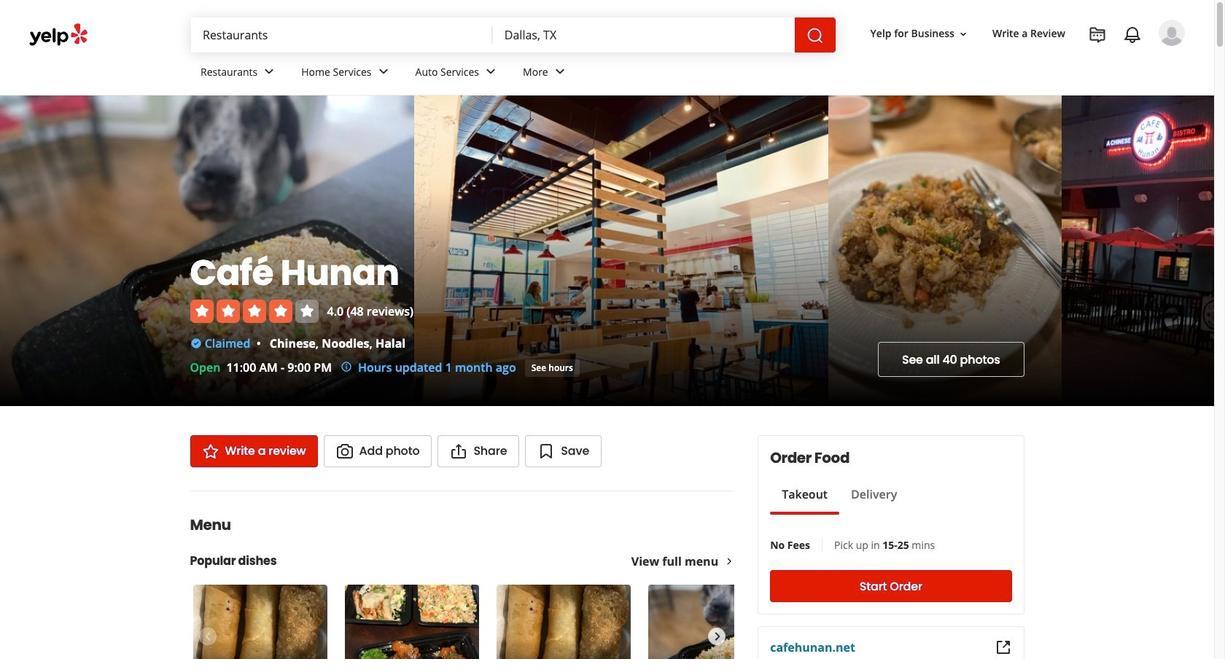 Task type: locate. For each thing, give the bounding box(es) containing it.
notifications image
[[1125, 26, 1142, 44]]

1 none field from the left
[[191, 18, 493, 53]]

none field the things to do, nail salons, plumbers
[[191, 18, 493, 53]]

generic n. image
[[1160, 20, 1186, 46]]

chicken fried rice image
[[345, 585, 479, 660]]

1 horizontal spatial 24 chevron down v2 image
[[375, 63, 392, 81]]

14 chevron right outline image
[[725, 557, 735, 567]]

24 chevron down v2 image
[[261, 63, 278, 81], [375, 63, 392, 81], [482, 63, 500, 81]]

photo of café hunan - dallas, tx, us. image
[[415, 96, 829, 406], [1062, 96, 1226, 406]]

bbq pork fried rice image
[[648, 585, 783, 660]]

2 none field from the left
[[493, 18, 795, 53]]

2 24 chevron down v2 image from the left
[[375, 63, 392, 81]]

business categories element
[[189, 53, 1186, 95]]

0 horizontal spatial 24 chevron down v2 image
[[261, 63, 278, 81]]

tab list
[[771, 486, 909, 515]]

2 photo of café hunan - dallas, tx, us. image from the left
[[1062, 96, 1226, 406]]

next image
[[709, 628, 725, 646]]

things to do, nail salons, plumbers search field
[[191, 18, 493, 53]]

0 horizontal spatial photo of café hunan - dallas, tx, us. image
[[415, 96, 829, 406]]

1 horizontal spatial photo of café hunan - dallas, tx, us. image
[[1062, 96, 1226, 406]]

24 share v2 image
[[451, 443, 468, 460]]

business website image
[[995, 639, 1013, 657], [995, 639, 1013, 657]]

user actions element
[[859, 18, 1206, 108]]

1 photo of café hunan - dallas, tx, us. image from the left
[[415, 96, 829, 406]]

2 horizontal spatial 24 chevron down v2 image
[[482, 63, 500, 81]]

None field
[[191, 18, 493, 53], [493, 18, 795, 53]]

tab panel
[[771, 515, 909, 521]]

3 24 chevron down v2 image from the left
[[482, 63, 500, 81]]

1 24 chevron down v2 image from the left
[[261, 63, 278, 81]]

None search field
[[191, 18, 836, 53]]

none field address, neighborhood, city, state or zip
[[493, 18, 795, 53]]

16 claim filled v2 image
[[190, 338, 202, 350]]



Task type: describe. For each thing, give the bounding box(es) containing it.
photo of café hunan - dallas, tx, us. bbq pork fried rice - $14. adonis wanted some soooo badly! image
[[0, 96, 415, 406]]

24 save outline v2 image
[[538, 443, 556, 460]]

menu element
[[167, 491, 786, 660]]

16 info v2 image
[[341, 361, 352, 373]]

search image
[[807, 27, 824, 44]]

24 chevron down v2 image
[[551, 63, 569, 81]]

24 star v2 image
[[202, 443, 219, 460]]

24 camera v2 image
[[336, 443, 354, 460]]

vegetable spring roll image
[[497, 585, 631, 660]]

16 chevron down v2 image
[[958, 28, 970, 40]]

photo of café hunan - dallas, tx, us. combination fried rice image
[[829, 96, 1062, 406]]

4 star rating image
[[190, 300, 319, 323]]

roasted pork egg roll image
[[193, 585, 327, 660]]

info alert
[[341, 359, 516, 377]]

previous image
[[199, 628, 215, 646]]

address, neighborhood, city, state or zip search field
[[493, 18, 795, 53]]

projects image
[[1090, 26, 1107, 44]]



Task type: vqa. For each thing, say whether or not it's contained in the screenshot.
'e.g.'
no



